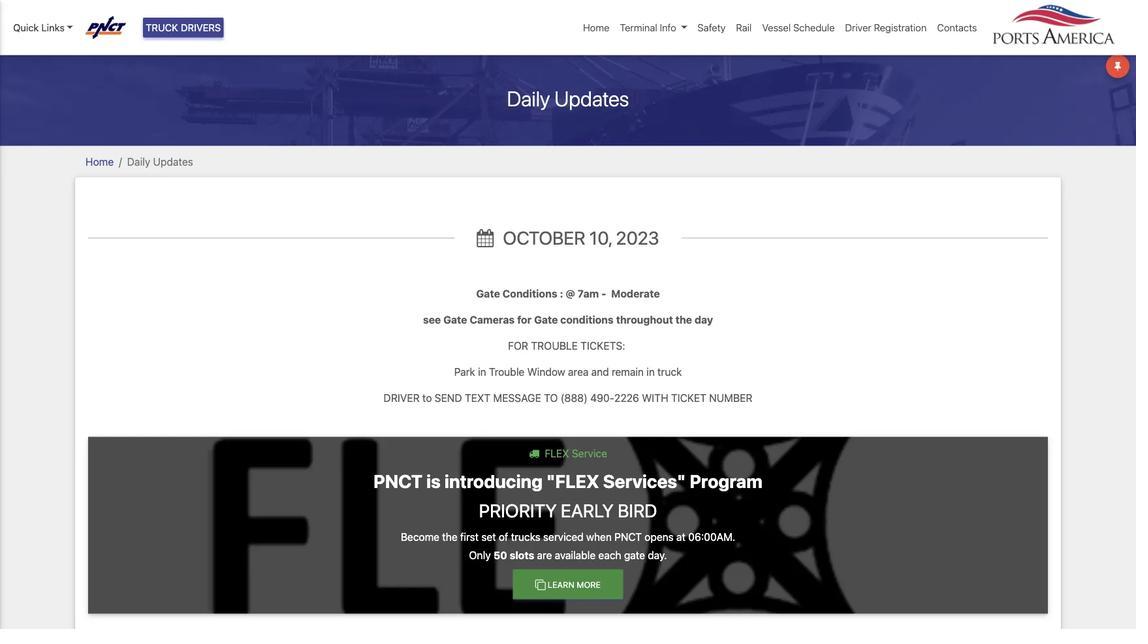 Task type: locate. For each thing, give the bounding box(es) containing it.
october
[[503, 227, 586, 249]]

7am
[[578, 287, 599, 300]]

0 vertical spatial updates
[[555, 86, 629, 111]]

1 horizontal spatial home
[[583, 22, 610, 33]]

1 horizontal spatial home link
[[578, 15, 615, 40]]

the left day at the right of the page
[[676, 314, 693, 326]]

driver
[[384, 392, 420, 404]]

gate up cameras
[[477, 287, 500, 300]]

safety
[[698, 22, 726, 33]]

1 horizontal spatial pnct
[[615, 531, 642, 543]]

slots
[[510, 549, 535, 562]]

truck
[[658, 366, 682, 378]]

terminal
[[620, 22, 658, 33]]

1 horizontal spatial the
[[676, 314, 693, 326]]

opens
[[645, 531, 674, 543]]

in
[[478, 366, 487, 378], [647, 366, 655, 378]]

1 vertical spatial updates
[[153, 156, 193, 168]]

driver to send text message to (888) 490-2226 with ticket number
[[384, 392, 753, 404]]

2023
[[616, 227, 660, 249]]

0 vertical spatial home
[[583, 22, 610, 33]]

rail
[[736, 22, 752, 33]]

pnct left is
[[374, 471, 423, 492]]

1 vertical spatial daily updates
[[127, 156, 193, 168]]

1 horizontal spatial daily updates
[[507, 86, 629, 111]]

each
[[599, 549, 622, 562]]

the inside become the first set of trucks serviced when pnct opens at 06:00am. only 50 slots are available each gate day.
[[442, 531, 458, 543]]

1 vertical spatial pnct
[[615, 531, 642, 543]]

for
[[517, 314, 532, 326]]

and
[[592, 366, 609, 378]]

rail link
[[731, 15, 757, 40]]

park in trouble window area and remain in truck
[[454, 366, 682, 378]]

home link
[[578, 15, 615, 40], [86, 156, 114, 168]]

vessel schedule
[[763, 22, 835, 33]]

0 vertical spatial daily
[[507, 86, 550, 111]]

gate right 'for'
[[534, 314, 558, 326]]

registration
[[874, 22, 927, 33]]

trucks
[[511, 531, 541, 543]]

2 horizontal spatial gate
[[534, 314, 558, 326]]

conditions
[[503, 287, 558, 300]]

2226
[[615, 392, 639, 404]]

the
[[676, 314, 693, 326], [442, 531, 458, 543]]

@
[[566, 287, 576, 300]]

updates
[[555, 86, 629, 111], [153, 156, 193, 168]]

1 vertical spatial daily
[[127, 156, 150, 168]]

:
[[560, 287, 564, 300]]

1 vertical spatial home
[[86, 156, 114, 168]]

0 horizontal spatial daily updates
[[127, 156, 193, 168]]

contacts
[[938, 22, 978, 33]]

1 horizontal spatial updates
[[555, 86, 629, 111]]

text
[[465, 392, 491, 404]]

see
[[423, 314, 441, 326]]

serviced
[[543, 531, 584, 543]]

vessel
[[763, 22, 791, 33]]

in left truck
[[647, 366, 655, 378]]

-
[[602, 287, 607, 300]]

contacts link
[[932, 15, 983, 40]]

flex service
[[542, 448, 607, 460]]

pnct
[[374, 471, 423, 492], [615, 531, 642, 543]]

day
[[695, 314, 713, 326]]

driver
[[846, 22, 872, 33]]

message
[[494, 392, 541, 404]]

quick
[[13, 22, 39, 33]]

1 horizontal spatial in
[[647, 366, 655, 378]]

trouble
[[489, 366, 525, 378]]

0 horizontal spatial the
[[442, 531, 458, 543]]

gate right the see
[[444, 314, 467, 326]]

1 vertical spatial home link
[[86, 156, 114, 168]]

is
[[427, 471, 441, 492]]

0 vertical spatial daily updates
[[507, 86, 629, 111]]

pnct up gate
[[615, 531, 642, 543]]

0 horizontal spatial pnct
[[374, 471, 423, 492]]

truck drivers
[[146, 22, 221, 33]]

0 horizontal spatial in
[[478, 366, 487, 378]]

in right park
[[478, 366, 487, 378]]

service
[[572, 448, 607, 460]]

schedule
[[794, 22, 835, 33]]

the left first
[[442, 531, 458, 543]]

gate conditions : @ 7am -  moderate
[[477, 287, 660, 300]]

to
[[544, 392, 558, 404]]

number
[[710, 392, 753, 404]]

daily updates
[[507, 86, 629, 111], [127, 156, 193, 168]]

terminal info link
[[615, 15, 693, 40]]

when
[[587, 531, 612, 543]]

home inside home link
[[583, 22, 610, 33]]

50
[[494, 549, 507, 562]]

window
[[528, 366, 566, 378]]

490-
[[591, 392, 615, 404]]

see gate cameras for gate conditions throughout the day
[[423, 314, 713, 326]]

for trouble tickets:
[[506, 340, 631, 352]]

0 horizontal spatial home link
[[86, 156, 114, 168]]

send
[[435, 392, 462, 404]]

1 vertical spatial the
[[442, 531, 458, 543]]

priority
[[479, 500, 557, 522]]



Task type: vqa. For each thing, say whether or not it's contained in the screenshot.
left "Quick"
no



Task type: describe. For each thing, give the bounding box(es) containing it.
2 in from the left
[[647, 366, 655, 378]]

only
[[469, 549, 491, 562]]

more
[[577, 580, 601, 590]]

0 horizontal spatial gate
[[444, 314, 467, 326]]

area
[[568, 366, 589, 378]]

1 horizontal spatial daily
[[507, 86, 550, 111]]

"flex
[[547, 471, 599, 492]]

moderate
[[612, 287, 660, 300]]

calendar image
[[477, 229, 494, 247]]

truck drivers link
[[143, 18, 224, 38]]

driver registration
[[846, 22, 927, 33]]

1 horizontal spatial gate
[[477, 287, 500, 300]]

day.
[[648, 549, 667, 562]]

driver registration link
[[840, 15, 932, 40]]

pnct inside become the first set of trucks serviced when pnct opens at 06:00am. only 50 slots are available each gate day.
[[615, 531, 642, 543]]

0 vertical spatial pnct
[[374, 471, 423, 492]]

set
[[482, 531, 496, 543]]

truck
[[146, 22, 178, 33]]

bird
[[618, 500, 658, 522]]

06:00am.
[[689, 531, 736, 543]]

at
[[677, 531, 686, 543]]

quick links link
[[13, 20, 73, 35]]

10,
[[590, 227, 612, 249]]

gate
[[624, 549, 645, 562]]

vessel schedule link
[[757, 15, 840, 40]]

program
[[690, 471, 763, 492]]

0 horizontal spatial daily
[[127, 156, 150, 168]]

for
[[508, 340, 529, 352]]

are
[[537, 549, 552, 562]]

learn
[[548, 580, 575, 590]]

remain
[[612, 366, 644, 378]]

park
[[454, 366, 475, 378]]

1 in from the left
[[478, 366, 487, 378]]

first
[[460, 531, 479, 543]]

0 vertical spatial home link
[[578, 15, 615, 40]]

introducing
[[445, 471, 543, 492]]

0 horizontal spatial updates
[[153, 156, 193, 168]]

priority early bird
[[479, 500, 658, 522]]

flex
[[545, 448, 569, 460]]

learn more link
[[513, 570, 623, 600]]

truck image
[[529, 449, 540, 460]]

0 horizontal spatial home
[[86, 156, 114, 168]]

quick links
[[13, 22, 65, 33]]

(888)
[[561, 392, 588, 404]]

0 vertical spatial the
[[676, 314, 693, 326]]

clone image
[[536, 580, 546, 591]]

throughout
[[616, 314, 673, 326]]

cameras
[[470, 314, 515, 326]]

learn more
[[548, 580, 601, 590]]

with
[[642, 392, 669, 404]]

ticket
[[671, 392, 707, 404]]

to
[[423, 392, 432, 404]]

october 10, 2023
[[499, 227, 660, 249]]

drivers
[[181, 22, 221, 33]]

early
[[561, 500, 614, 522]]

safety link
[[693, 15, 731, 40]]

terminal info
[[620, 22, 677, 33]]

pnct is introducing "flex services" program
[[374, 471, 763, 492]]

trouble
[[531, 340, 578, 352]]

of
[[499, 531, 509, 543]]

links
[[41, 22, 65, 33]]

become
[[401, 531, 440, 543]]

conditions
[[561, 314, 614, 326]]

become the first set of trucks serviced when pnct opens at 06:00am. only 50 slots are available each gate day.
[[401, 531, 736, 562]]

info
[[660, 22, 677, 33]]

services"
[[603, 471, 686, 492]]

tickets:
[[581, 340, 626, 352]]



